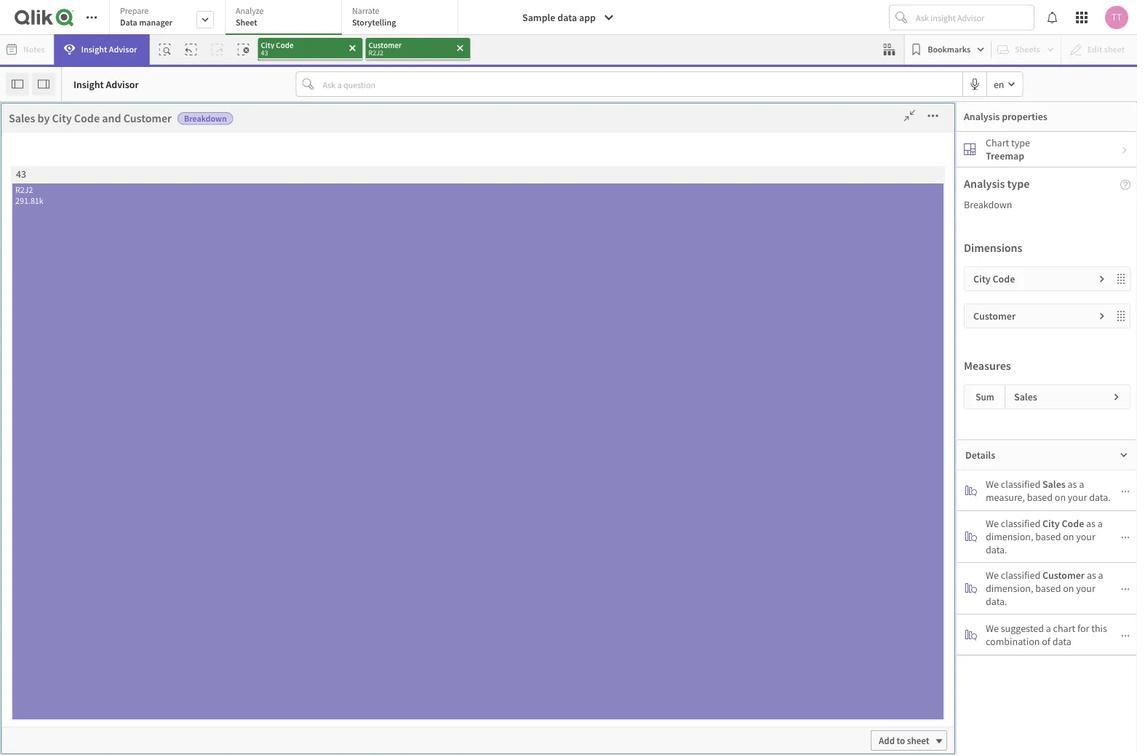 Task type: describe. For each thing, give the bounding box(es) containing it.
type for chart type treemap
[[1012, 136, 1031, 149]]

we for we classified customer
[[987, 569, 1000, 582]]

based for sales
[[1028, 490, 1054, 503]]

data. for we classified customer
[[987, 595, 1008, 608]]

auto-analysis
[[231, 118, 299, 133]]

we for we suggested a chart for this combination of data
[[987, 621, 1000, 635]]

1 fields button from the left
[[0, 102, 74, 148]]

properties
[[1003, 110, 1048, 123]]

order number menu item
[[75, 714, 218, 743]]

dimension, for we classified city code
[[987, 530, 1034, 543]]

manager
[[139, 17, 173, 28]]

as a measure, based on your data.
[[987, 477, 1112, 503]]

tab list inside 'application'
[[109, 0, 464, 36]]

city inside city code 43
[[261, 40, 275, 50]]

data. for we classified city code
[[987, 543, 1008, 556]]

path menu item
[[75, 743, 218, 755]]

on for customer
[[1064, 582, 1075, 595]]

insight advisor button
[[54, 34, 150, 65]]

1 vertical spatial city code
[[974, 272, 1016, 285]]

bookmarks button
[[908, 38, 989, 61]]

as for city code
[[1087, 517, 1096, 530]]

insight advisor inside dropdown button
[[81, 44, 137, 55]]

treemap
[[987, 149, 1025, 162]]

Search assets text field
[[75, 103, 218, 130]]

Ask a question text field
[[320, 72, 963, 96]]

analyze
[[236, 5, 264, 16]]

master
[[15, 176, 39, 187]]

on for sales
[[1056, 490, 1067, 503]]

sum button
[[965, 385, 1006, 408]]

analyze image for measure,
[[966, 485, 978, 496]]

1 master items button from the left
[[0, 149, 74, 195]]

a inside "we suggested a chart for this combination of data"
[[1047, 621, 1052, 635]]

smart search image
[[159, 44, 171, 55]]

data inside "we suggested a chart for this combination of data"
[[1053, 635, 1072, 648]]

a for we classified city code
[[1099, 517, 1104, 530]]

cancel
[[903, 119, 933, 132]]

based for city
[[1036, 530, 1062, 543]]

as for sales
[[1069, 477, 1078, 490]]

for
[[1078, 621, 1090, 635]]

add
[[880, 734, 896, 746]]

app
[[579, 11, 596, 24]]

code inside city code 43
[[276, 40, 294, 50]]

chart type treemap
[[987, 136, 1031, 162]]

en
[[994, 78, 1005, 91]]

hide properties image
[[38, 78, 50, 90]]

0 horizontal spatial city code
[[261, 168, 302, 181]]

sheet
[[236, 17, 257, 28]]

1 vertical spatial insight
[[74, 78, 104, 91]]

code down as a measure, based on your data.
[[1063, 517, 1085, 530]]

on for city
[[1064, 530, 1075, 543]]

sample
[[523, 11, 556, 24]]

analysis type
[[965, 176, 1031, 191]]

analysis
[[258, 118, 299, 133]]

analyze image for we suggested a chart for this combination of data
[[966, 629, 978, 640]]

prepare data manager
[[120, 5, 173, 28]]

city down as a measure, based on your data.
[[1043, 517, 1061, 530]]

auto-
[[231, 118, 258, 133]]

narrate storytelling
[[352, 5, 396, 28]]

sales for sales by city code and customer
[[9, 111, 35, 125]]

chart
[[987, 136, 1010, 149]]

your for customer
[[1077, 582, 1096, 595]]

deselect field image
[[517, 170, 526, 179]]

analysis for analysis properties
[[965, 110, 1001, 123]]

number
[[109, 722, 144, 735]]

we suggested a chart for this combination of data
[[987, 621, 1108, 648]]

city code 43
[[261, 40, 294, 57]]

code down dimensions
[[993, 272, 1016, 285]]

storytelling
[[352, 17, 396, 28]]

prepare
[[120, 5, 149, 16]]

city right by in the top of the page
[[52, 111, 72, 125]]

classified for customer
[[1002, 569, 1041, 582]]

clear all selections image
[[238, 44, 249, 55]]

sample data app button
[[514, 6, 624, 29]]



Task type: vqa. For each thing, say whether or not it's contained in the screenshot.
Search text box
no



Task type: locate. For each thing, give the bounding box(es) containing it.
0 vertical spatial move image
[[1116, 273, 1131, 285]]

analysis
[[965, 110, 1001, 123], [965, 176, 1006, 191]]

your
[[1069, 490, 1088, 503], [1077, 530, 1096, 543], [1077, 582, 1096, 595]]

1 horizontal spatial sales
[[1015, 390, 1038, 403]]

0 vertical spatial analysis
[[965, 110, 1001, 123]]

based up we classified city code
[[1028, 490, 1054, 503]]

code
[[276, 40, 294, 50], [74, 111, 100, 125], [280, 168, 302, 181], [993, 272, 1016, 285], [1063, 517, 1085, 530]]

customer down storytelling in the top of the page
[[369, 40, 402, 50]]

2 vertical spatial sales
[[1043, 477, 1066, 490]]

city code down analysis
[[261, 168, 302, 181]]

1 horizontal spatial data
[[1053, 635, 1072, 648]]

analysis for analysis type
[[965, 176, 1006, 191]]

sample data app
[[523, 11, 596, 24]]

we left suggested
[[987, 621, 1000, 635]]

customer up measures
[[974, 309, 1016, 323]]

a for we classified customer
[[1099, 569, 1104, 582]]

as a dimension, based on your data. up we classified customer
[[987, 517, 1104, 556]]

a left 'chart' on the right of page
[[1047, 621, 1052, 635]]

1 vertical spatial analysis
[[965, 176, 1006, 191]]

1 vertical spatial advisor
[[106, 78, 139, 91]]

data. inside as a measure, based on your data.
[[1090, 490, 1112, 503]]

your inside as a measure, based on your data.
[[1069, 490, 1088, 503]]

2 dimension, from the top
[[987, 582, 1034, 595]]

as a dimension, based on your data. up 'chart' on the right of page
[[987, 569, 1104, 608]]

cancel button
[[891, 114, 945, 137]]

as for customer
[[1088, 569, 1097, 582]]

en button
[[988, 72, 1023, 96]]

your for sales
[[1069, 490, 1088, 503]]

0 vertical spatial insight advisor
[[81, 44, 137, 55]]

measures
[[965, 358, 1012, 373]]

clear selection for field: customer image
[[456, 44, 465, 52]]

combination
[[987, 635, 1041, 648]]

narrate
[[352, 5, 380, 16]]

clear selection for field: city code image
[[348, 44, 357, 52]]

1 vertical spatial breakdown
[[965, 198, 1013, 211]]

we down measure,
[[987, 517, 1000, 530]]

breakdown
[[184, 113, 227, 124], [965, 198, 1013, 211]]

0 vertical spatial city code
[[261, 168, 302, 181]]

1 as a dimension, based on your data. from the top
[[987, 517, 1104, 556]]

city right "clear all selections" image
[[261, 40, 275, 50]]

order number button
[[75, 722, 190, 735]]

a up this
[[1099, 569, 1104, 582]]

and
[[102, 111, 121, 125]]

small image
[[1121, 146, 1130, 155], [1099, 311, 1107, 321], [1120, 451, 1129, 459], [1122, 533, 1131, 542], [1122, 631, 1131, 640]]

r2j2
[[369, 48, 384, 57]]

your down as a measure, based on your data.
[[1077, 530, 1096, 543]]

1 vertical spatial data
[[1053, 635, 1072, 648]]

0 horizontal spatial breakdown
[[184, 113, 227, 124]]

1 move image from the top
[[1116, 273, 1131, 285]]

on down as a measure, based on your data.
[[1064, 530, 1075, 543]]

classified down measure,
[[1002, 517, 1041, 530]]

3 we from the top
[[987, 569, 1000, 582]]

sales right the sum button on the right bottom
[[1015, 390, 1038, 403]]

2 vertical spatial based
[[1036, 582, 1062, 595]]

add to sheet button
[[872, 730, 948, 751]]

1 vertical spatial data.
[[987, 543, 1008, 556]]

dimension, up suggested
[[987, 582, 1034, 595]]

as inside as a measure, based on your data.
[[1069, 477, 1078, 490]]

on up we classified city code
[[1056, 490, 1067, 503]]

dimensions
[[965, 240, 1023, 255]]

2 vertical spatial classified
[[1002, 569, 1041, 582]]

fields
[[27, 129, 49, 140]]

a
[[1080, 477, 1085, 490], [1099, 517, 1104, 530], [1099, 569, 1104, 582], [1047, 621, 1052, 635]]

data.
[[1090, 490, 1112, 503], [987, 543, 1008, 556], [987, 595, 1008, 608]]

1 analysis from the top
[[965, 110, 1001, 123]]

items
[[41, 176, 61, 187]]

as down as a measure, based on your data.
[[1087, 517, 1096, 530]]

advisor
[[109, 44, 137, 55], [106, 78, 139, 91]]

customer up 'chart' on the right of page
[[1043, 569, 1086, 582]]

2 horizontal spatial sales
[[1043, 477, 1066, 490]]

analysis down treemap
[[965, 176, 1006, 191]]

application containing sales by city code and customer
[[0, 0, 1138, 755]]

1 vertical spatial move image
[[1116, 310, 1131, 322]]

2 vertical spatial on
[[1064, 582, 1075, 595]]

type right the chart
[[1012, 136, 1031, 149]]

2 vertical spatial your
[[1077, 582, 1096, 595]]

treemap image
[[965, 143, 976, 155]]

0 vertical spatial classified
[[1002, 477, 1041, 490]]

city
[[261, 40, 275, 50], [52, 111, 72, 125], [261, 168, 278, 181], [974, 272, 991, 285], [1043, 517, 1061, 530]]

on
[[1056, 490, 1067, 503], [1064, 530, 1075, 543], [1064, 582, 1075, 595]]

1 vertical spatial as a dimension, based on your data.
[[987, 569, 1104, 608]]

city down 'auto-analysis'
[[261, 168, 278, 181]]

3 classified from the top
[[1002, 569, 1041, 582]]

insight advisor down data
[[81, 44, 137, 55]]

we down details
[[987, 477, 1000, 490]]

Ask Insight Advisor text field
[[914, 6, 1035, 29]]

sum
[[977, 391, 995, 403]]

city down dimensions
[[974, 272, 991, 285]]

1 analyze image from the top
[[966, 582, 978, 594]]

breakdown down analysis type on the top right of the page
[[965, 198, 1013, 211]]

suggested
[[1002, 621, 1045, 635]]

2 analyze image from the top
[[966, 531, 978, 542]]

more image
[[922, 108, 945, 123]]

based inside as a measure, based on your data.
[[1028, 490, 1054, 503]]

0 vertical spatial analyze image
[[966, 582, 978, 594]]

menu containing %key
[[75, 161, 218, 755]]

classified
[[1002, 477, 1041, 490], [1002, 517, 1041, 530], [1002, 569, 1041, 582]]

classified for city
[[1002, 517, 1041, 530]]

hide assets image
[[12, 78, 23, 90]]

analyze image
[[966, 582, 978, 594], [966, 629, 978, 640]]

0 vertical spatial based
[[1028, 490, 1054, 503]]

city code
[[261, 168, 302, 181], [974, 272, 1016, 285]]

a inside as a measure, based on your data.
[[1080, 477, 1085, 490]]

2 analyze image from the top
[[966, 629, 978, 640]]

a for we classified sales
[[1080, 477, 1085, 490]]

data left app in the top of the page
[[558, 11, 577, 24]]

breakdown left auto-
[[184, 113, 227, 124]]

2 we from the top
[[987, 517, 1000, 530]]

we classified customer
[[987, 569, 1086, 582]]

2 classified from the top
[[1002, 517, 1041, 530]]

1 vertical spatial type
[[1008, 176, 1031, 191]]

order number
[[82, 722, 144, 735]]

classified up we classified city code
[[1002, 477, 1041, 490]]

sales for sales
[[1015, 390, 1038, 403]]

as a dimension, based on your data.
[[987, 517, 1104, 556], [987, 569, 1104, 608]]

2 vertical spatial as
[[1088, 569, 1097, 582]]

1 vertical spatial analyze image
[[966, 629, 978, 640]]

as right we classified sales
[[1069, 477, 1078, 490]]

insight
[[81, 44, 107, 55], [74, 78, 104, 91]]

analysis up the chart
[[965, 110, 1001, 123]]

as
[[1069, 477, 1078, 490], [1087, 517, 1096, 530], [1088, 569, 1097, 582]]

data inside the sample data app button
[[558, 11, 577, 24]]

application
[[0, 0, 1138, 755]]

1 vertical spatial sales
[[1015, 390, 1038, 403]]

2 vertical spatial data.
[[987, 595, 1008, 608]]

move image for city code
[[1116, 273, 1131, 285]]

exit full screen image
[[899, 108, 922, 123]]

analyze image for we classified
[[966, 582, 978, 594]]

your up we classified city code
[[1069, 490, 1088, 503]]

0 horizontal spatial data
[[558, 11, 577, 24]]

%key
[[82, 169, 107, 182]]

terry turtle image
[[1106, 6, 1129, 29]]

your for city code
[[1077, 530, 1096, 543]]

1 analyze image from the top
[[966, 485, 978, 496]]

0 vertical spatial your
[[1069, 490, 1088, 503]]

selections tool image
[[884, 44, 896, 55]]

deselect field image
[[365, 170, 374, 179]]

data
[[120, 17, 137, 28]]

classified for sales
[[1002, 477, 1041, 490]]

insight inside dropdown button
[[81, 44, 107, 55]]

details
[[966, 448, 996, 462]]

to
[[897, 734, 906, 746]]

analyze image inside we suggested a chart for this combination of data button
[[966, 629, 978, 640]]

type for analysis type
[[1008, 176, 1031, 191]]

move image
[[1116, 273, 1131, 285], [1116, 310, 1131, 322]]

1 vertical spatial as
[[1087, 517, 1096, 530]]

we classified city code
[[987, 517, 1085, 530]]

1 we from the top
[[987, 477, 1000, 490]]

we classified sales
[[987, 477, 1066, 490]]

sales up we classified city code
[[1043, 477, 1066, 490]]

fields button
[[0, 102, 74, 148], [1, 102, 74, 148]]

based up we classified customer
[[1036, 530, 1062, 543]]

code left and
[[74, 111, 100, 125]]

insight advisor
[[81, 44, 137, 55], [74, 78, 139, 91]]

1 horizontal spatial breakdown
[[965, 198, 1013, 211]]

2 master items button from the left
[[1, 149, 74, 195]]

0 vertical spatial type
[[1012, 136, 1031, 149]]

1 vertical spatial your
[[1077, 530, 1096, 543]]

2 analysis from the top
[[965, 176, 1006, 191]]

based
[[1028, 490, 1054, 503], [1036, 530, 1062, 543], [1036, 582, 1062, 595]]

1 classified from the top
[[1002, 477, 1041, 490]]

%key button
[[75, 169, 190, 182]]

based up 'chart' on the right of page
[[1036, 582, 1062, 595]]

customer right and
[[124, 111, 172, 125]]

customer
[[369, 40, 402, 50], [124, 111, 172, 125], [412, 168, 454, 181], [974, 309, 1016, 323], [1043, 569, 1086, 582]]

we for we classified sales
[[987, 477, 1000, 490]]

we suggested a chart for this combination of data button
[[957, 615, 1138, 655]]

a right we classified sales
[[1080, 477, 1085, 490]]

classified up suggested
[[1002, 569, 1041, 582]]

1 vertical spatial insight advisor
[[74, 78, 139, 91]]

analysis properties
[[965, 110, 1048, 123]]

code right 43 at the top of the page
[[276, 40, 294, 50]]

0 horizontal spatial sales
[[9, 111, 35, 125]]

master items button
[[0, 149, 74, 195], [1, 149, 74, 195]]

chart
[[1054, 621, 1076, 635]]

customer r2j2
[[369, 40, 402, 57]]

0 vertical spatial advisor
[[109, 44, 137, 55]]

master items
[[15, 176, 61, 187]]

a down as a measure, based on your data.
[[1099, 517, 1104, 530]]

advisor inside insight advisor dropdown button
[[109, 44, 137, 55]]

type down treemap
[[1008, 176, 1031, 191]]

1 vertical spatial dimension,
[[987, 582, 1034, 595]]

dimension, down measure,
[[987, 530, 1034, 543]]

2 move image from the top
[[1116, 310, 1131, 322]]

add to sheet
[[880, 734, 930, 746]]

1 vertical spatial classified
[[1002, 517, 1041, 530]]

insight advisor up and
[[74, 78, 139, 91]]

type inside chart type treemap
[[1012, 136, 1031, 149]]

tab list
[[109, 0, 464, 36]]

advisor down data
[[109, 44, 137, 55]]

as a dimension, based on your data. for city
[[987, 517, 1104, 556]]

help image
[[1121, 179, 1131, 189]]

your up for
[[1077, 582, 1096, 595]]

analyze sheet
[[236, 5, 264, 28]]

dimension,
[[987, 530, 1034, 543], [987, 582, 1034, 595]]

analyze image
[[966, 485, 978, 496], [966, 531, 978, 542]]

based for customer
[[1036, 582, 1062, 595]]

menu
[[75, 161, 218, 755]]

0 vertical spatial dimension,
[[987, 530, 1034, 543]]

analyze image for dimension,
[[966, 531, 978, 542]]

as a dimension, based on your data. for customer
[[987, 569, 1104, 608]]

order
[[82, 722, 107, 735]]

0 vertical spatial as
[[1069, 477, 1078, 490]]

type
[[1012, 136, 1031, 149], [1008, 176, 1031, 191]]

sheet
[[908, 734, 930, 746]]

1 vertical spatial analyze image
[[966, 531, 978, 542]]

we down we classified city code
[[987, 569, 1000, 582]]

4 we from the top
[[987, 621, 1000, 635]]

on up 'chart' on the right of page
[[1064, 582, 1075, 595]]

advisor up and
[[106, 78, 139, 91]]

measure,
[[987, 490, 1026, 503]]

0 vertical spatial analyze image
[[966, 485, 978, 496]]

1 dimension, from the top
[[987, 530, 1034, 543]]

we for we classified city code
[[987, 517, 1000, 530]]

move image for customer
[[1116, 310, 1131, 322]]

1 vertical spatial on
[[1064, 530, 1075, 543]]

customer right deselect field icon
[[412, 168, 454, 181]]

by
[[38, 111, 50, 125]]

we
[[987, 477, 1000, 490], [987, 517, 1000, 530], [987, 569, 1000, 582], [987, 621, 1000, 635]]

0 vertical spatial sales
[[9, 111, 35, 125]]

dimension, for we classified customer
[[987, 582, 1034, 595]]

1 horizontal spatial city code
[[974, 272, 1016, 285]]

sales
[[9, 111, 35, 125], [1015, 390, 1038, 403], [1043, 477, 1066, 490]]

this
[[1092, 621, 1108, 635]]

city code down dimensions
[[974, 272, 1016, 285]]

menu inside 'application'
[[75, 161, 218, 755]]

2 fields button from the left
[[1, 102, 74, 148]]

tab list containing prepare
[[109, 0, 464, 36]]

0 vertical spatial data.
[[1090, 490, 1112, 503]]

%key menu item
[[75, 161, 218, 190]]

as up this
[[1088, 569, 1097, 582]]

0 vertical spatial on
[[1056, 490, 1067, 503]]

data
[[558, 11, 577, 24], [1053, 635, 1072, 648]]

code down analysis
[[280, 168, 302, 181]]

0 vertical spatial insight
[[81, 44, 107, 55]]

small image
[[1099, 274, 1107, 283], [1113, 392, 1122, 401], [1122, 487, 1131, 496], [1122, 585, 1131, 594]]

sales by city code and customer
[[9, 111, 172, 125]]

of
[[1043, 635, 1051, 648]]

bookmarks
[[928, 44, 971, 55]]

sales left by in the top of the page
[[9, 111, 35, 125]]

43
[[261, 48, 268, 57]]

data right of on the bottom of page
[[1053, 635, 1072, 648]]

2 as a dimension, based on your data. from the top
[[987, 569, 1104, 608]]

0 vertical spatial as a dimension, based on your data.
[[987, 517, 1104, 556]]

step back image
[[185, 44, 197, 55]]

on inside as a measure, based on your data.
[[1056, 490, 1067, 503]]

data. for we classified sales
[[1090, 490, 1112, 503]]

0 vertical spatial data
[[558, 11, 577, 24]]

1 vertical spatial based
[[1036, 530, 1062, 543]]

0 vertical spatial breakdown
[[184, 113, 227, 124]]

we inside "we suggested a chart for this combination of data"
[[987, 621, 1000, 635]]



